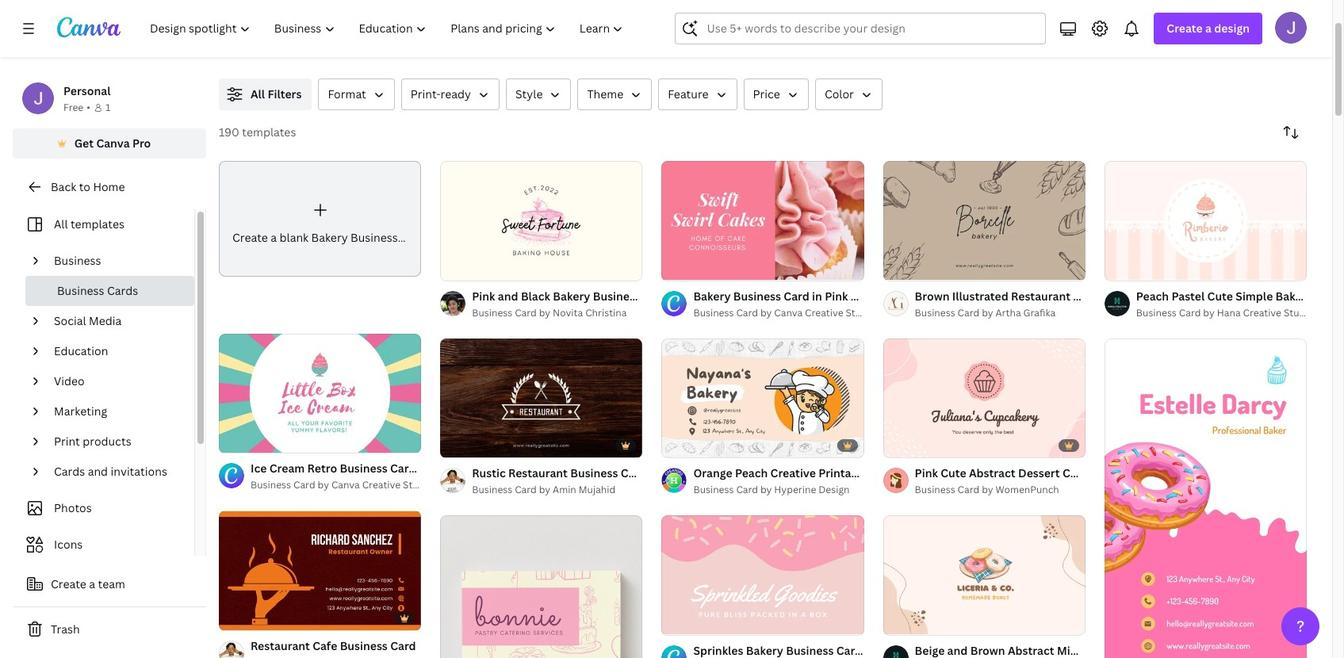 Task type: vqa. For each thing, say whether or not it's contained in the screenshot.
Business Card by Canva Creative Studio link
yes



Task type: describe. For each thing, give the bounding box(es) containing it.
1 of 2 for peach pastel cute simple bakery business card image
[[1116, 261, 1138, 273]]

2 for rustic restaurant business card image
[[469, 439, 474, 451]]

appetites
[[346, 20, 404, 37]]

1 for pink cute abstract dessert cupcake business card image
[[895, 439, 899, 451]]

color button
[[815, 79, 883, 110]]

business card by canva creative studio for "ice cream retro business card in pink teal yellow modern illustrative style" image
[[251, 479, 433, 492]]

personal
[[63, 83, 111, 98]]

by inside pink and black bakery business card business card by novita christina
[[539, 306, 551, 319]]

christina
[[586, 306, 627, 319]]

1 for peach pastel cute simple bakery business card image
[[1116, 261, 1121, 273]]

pink and black bakery business card link
[[472, 288, 669, 305]]

card inside the peach pastel cute simple bakery busin business card by hana creative studio
[[1179, 306, 1201, 319]]

by inside rustic restaurant business card business card by amin mujahid
[[539, 483, 551, 497]]

rustic restaurant business card business card by amin mujahid
[[472, 466, 647, 497]]

dessert
[[1019, 466, 1060, 481]]

of for sprinkles bakery business card in pink yellow cute style image
[[680, 616, 689, 628]]

create a design button
[[1155, 13, 1263, 44]]

pink for pink cute abstract dessert cupcake business card
[[915, 466, 938, 481]]

back
[[51, 179, 76, 194]]

create a blank bakery business card element
[[219, 161, 426, 277]]

business inside restaurant cafe business card link
[[340, 639, 388, 654]]

a for team
[[89, 577, 95, 592]]

abstract inside pink cute abstract dessert cupcake business card business card by womenpunch
[[969, 466, 1016, 481]]

ideas
[[675, 20, 707, 37]]

orange peach creative printable catering business card link
[[694, 465, 996, 482]]

orange peach creative printable catering business card business card by hyperine design
[[694, 466, 996, 497]]

free
[[743, 20, 768, 37]]

bakery business card in pink and white feminine photo-centric style image
[[662, 161, 864, 280]]

sprinkles
[[694, 643, 744, 658]]

theme
[[587, 86, 624, 102]]

novita
[[553, 306, 583, 319]]

canva for "ice cream retro business card in pink teal yellow modern illustrative style" image
[[332, 479, 360, 492]]

donuts
[[1117, 643, 1156, 658]]

card inside beige and brown abstract minimalist donuts business card link
[[1209, 643, 1235, 658]]

video link
[[48, 367, 185, 397]]

from
[[710, 20, 740, 37]]

1 horizontal spatial cards
[[107, 283, 138, 298]]

all templates link
[[22, 209, 185, 240]]

brown illustrated restaurant bakery business card link
[[915, 288, 1190, 305]]

cupcake
[[1063, 466, 1110, 481]]

ice cream retro business card in pink teal yellow modern illustrative style image
[[219, 334, 421, 453]]

color
[[825, 86, 854, 102]]

social media
[[54, 313, 122, 328]]

personalize
[[946, 20, 1016, 37]]

pink cute abstract dessert cupcake business card link
[[915, 465, 1188, 482]]

artha
[[996, 306, 1021, 319]]

home
[[93, 179, 125, 194]]

templates for 190 templates
[[242, 125, 296, 140]]

business inside business link
[[54, 253, 101, 268]]

business card by hyperine design link
[[694, 482, 864, 498]]

sprinkles bakery business card in pink yellow cute style image
[[662, 516, 864, 635]]

mujahid
[[579, 483, 616, 497]]

of for "ice cream retro business card in pink teal yellow modern illustrative style" image
[[237, 434, 246, 446]]

orange
[[694, 466, 733, 481]]

business card by hana creative studio link
[[1137, 305, 1314, 321]]

brown inside brown illustrated restaurant bakery business card business card by artha grafika
[[915, 288, 950, 303]]

feature button
[[659, 79, 737, 110]]

trash link
[[13, 614, 206, 646]]

creative inside orange peach creative printable catering business card business card by hyperine design
[[771, 466, 816, 481]]

photos link
[[22, 493, 185, 524]]

print products
[[54, 434, 131, 449]]

cute inside pink cute abstract dessert cupcake business card business card by womenpunch
[[941, 466, 967, 481]]

1 horizontal spatial brown
[[971, 643, 1006, 658]]

price button
[[744, 79, 809, 110]]

pink colorful cute bakery shop business card image
[[1105, 339, 1307, 658]]

business card by canva creative studio link for "ice cream retro business card in pink teal yellow modern illustrative style" image
[[251, 478, 433, 494]]

ready
[[441, 86, 471, 102]]

2 for pink cute abstract dessert cupcake business card image
[[912, 439, 917, 451]]

peach pastel cute simple bakery business card image
[[1105, 161, 1307, 280]]

business card by canva creative studio for bakery business card in pink and white feminine photo-centric style
[[694, 306, 876, 319]]

Sort by button
[[1276, 117, 1307, 148]]

of for brown illustrated restaurant bakery business card image
[[901, 261, 910, 273]]

pink cute abstract dessert cupcake business card business card by womenpunch
[[915, 466, 1188, 497]]

for
[[407, 20, 425, 37]]

marketing
[[54, 404, 107, 419]]

1 for 'beige and brown abstract minimalist donuts business card' image
[[895, 616, 899, 628]]

jacob simon image
[[1276, 12, 1307, 44]]

tasty
[[428, 20, 459, 37]]

2 vertical spatial pink
[[878, 643, 901, 658]]

•
[[87, 101, 90, 114]]

card
[[645, 20, 672, 37]]

1 vertical spatial to
[[286, 40, 299, 58]]

illustrated
[[953, 288, 1009, 303]]

restaurant cafe business card link
[[251, 638, 416, 655]]

business inside the peach pastel cute simple bakery busin business card by hana creative studio
[[1137, 306, 1177, 319]]

restaurant cafe business card
[[251, 639, 416, 654]]

style inside "style" button
[[516, 86, 543, 102]]

of for pink cute abstract dessert cupcake business card image
[[901, 439, 910, 451]]

create for create a team
[[51, 577, 86, 592]]

templates for all templates
[[71, 217, 125, 232]]

a for design
[[1206, 21, 1212, 36]]

by inside orange peach creative printable catering business card business card by hyperine design
[[761, 483, 772, 497]]

business
[[588, 20, 641, 37]]

create for create a design
[[1167, 21, 1203, 36]]

icons link
[[22, 530, 185, 560]]

of for 'beige and brown abstract minimalist donuts business card' image
[[901, 616, 910, 628]]

0 horizontal spatial restaurant
[[251, 639, 310, 654]]

pastel
[[1172, 288, 1205, 303]]

sprinkles bakery business card in pink yellow cute style
[[694, 643, 997, 658]]

black
[[521, 288, 551, 303]]

studio inside the peach pastel cute simple bakery busin business card by hana creative studio
[[1284, 306, 1314, 319]]

printable
[[819, 466, 869, 481]]

peach inside orange peach creative printable catering business card business card by hyperine design
[[735, 466, 768, 481]]

hungry
[[300, 20, 343, 37]]

beige
[[915, 643, 945, 658]]

restaurant inside rustic restaurant business card business card by amin mujahid
[[509, 466, 568, 481]]

design
[[1215, 21, 1250, 36]]

and for cards
[[88, 464, 108, 479]]

top level navigation element
[[140, 13, 637, 44]]

grafika
[[1024, 306, 1056, 319]]

style inside sprinkles bakery business card in pink yellow cute style link
[[970, 643, 997, 658]]

1 of 2 for pink cute abstract dessert cupcake business card image
[[895, 439, 917, 451]]

2 for sprinkles bakery business card in pink yellow cute style image
[[691, 616, 695, 628]]

pink cute abstract dessert cupcake business card image
[[883, 339, 1086, 458]]

invitations
[[111, 464, 167, 479]]

a for blank
[[271, 230, 277, 245]]

cute inside the peach pastel cute simple bakery busin business card by hana creative studio
[[1208, 288, 1234, 303]]

format
[[328, 86, 366, 102]]

Search search field
[[707, 13, 1036, 44]]

amin
[[553, 483, 577, 497]]

back to home link
[[13, 171, 206, 203]]

print
[[54, 434, 80, 449]]

yellow
[[904, 643, 939, 658]]

of for rustic restaurant business card image
[[458, 439, 467, 451]]

by inside the peach pastel cute simple bakery busin business card by hana creative studio
[[1204, 306, 1215, 319]]

all filters button
[[219, 79, 312, 110]]

1 of 2 for 'beige and brown abstract minimalist donuts business card' image
[[895, 616, 917, 628]]

1 for 'restaurant cafe business card' image
[[230, 612, 235, 623]]

busin
[[1316, 288, 1345, 303]]

in
[[865, 643, 875, 658]]

perfection.
[[302, 40, 369, 58]]

bakery
[[544, 20, 585, 37]]

reach
[[219, 20, 256, 37]]

like
[[219, 40, 240, 58]]

business card by amin mujahid link
[[472, 482, 643, 498]]

media
[[89, 313, 122, 328]]

brown illustrated restaurant bakery business card business card by artha grafika
[[915, 288, 1190, 319]]



Task type: locate. For each thing, give the bounding box(es) containing it.
1 horizontal spatial business card by canva creative studio
[[694, 306, 876, 319]]

2 vertical spatial templates
[[71, 217, 125, 232]]

1 horizontal spatial all
[[251, 86, 265, 102]]

0 vertical spatial style
[[516, 86, 543, 102]]

creative inside the peach pastel cute simple bakery busin business card by hana creative studio
[[1244, 306, 1282, 319]]

cards and invitations
[[54, 464, 167, 479]]

peach left pastel
[[1137, 288, 1169, 303]]

1 vertical spatial peach
[[735, 466, 768, 481]]

0 vertical spatial canva
[[96, 136, 130, 151]]

a left design
[[1206, 21, 1212, 36]]

1 vertical spatial templates
[[242, 125, 296, 140]]

cute up business card by hana creative studio link
[[1208, 288, 1234, 303]]

restaurant
[[1012, 288, 1071, 303], [509, 466, 568, 481], [251, 639, 310, 654]]

templates
[[830, 20, 892, 37], [242, 125, 296, 140], [71, 217, 125, 232]]

pink and black bakery business card business card by novita christina
[[472, 288, 669, 319]]

business cards
[[57, 283, 138, 298]]

1 horizontal spatial canva
[[332, 479, 360, 492]]

create for create a blank bakery business card
[[232, 230, 268, 245]]

1 of 2 for rustic restaurant business card image
[[452, 439, 474, 451]]

business card by canva creative studio link for bakery business card in pink and white feminine photo-centric style
[[694, 305, 876, 321]]

studio for bakery business card in pink and white feminine photo-centric style
[[846, 306, 876, 319]]

2 for brown illustrated restaurant bakery business card image
[[912, 261, 917, 273]]

restaurant up business card by amin mujahid link
[[509, 466, 568, 481]]

2 horizontal spatial create
[[1167, 21, 1203, 36]]

1 for brown illustrated restaurant bakery business card image
[[895, 261, 899, 273]]

by inside pink cute abstract dessert cupcake business card business card by womenpunch
[[982, 483, 994, 497]]

womenpunch
[[996, 483, 1060, 497]]

peach
[[1137, 288, 1169, 303], [735, 466, 768, 481]]

print-ready button
[[401, 79, 500, 110]]

cards down business link
[[107, 283, 138, 298]]

card inside sprinkles bakery business card in pink yellow cute style link
[[837, 643, 862, 658]]

2 vertical spatial canva
[[332, 479, 360, 492]]

0 vertical spatial to
[[283, 20, 296, 37]]

0 horizontal spatial create
[[51, 577, 86, 592]]

1 horizontal spatial restaurant
[[509, 466, 568, 481]]

2 vertical spatial restaurant
[[251, 639, 310, 654]]

business card by artha grafika link
[[915, 305, 1086, 321]]

create left design
[[1167, 21, 1203, 36]]

0 horizontal spatial business card by canva creative studio link
[[251, 478, 433, 494]]

1 vertical spatial style
[[970, 643, 997, 658]]

cafe
[[313, 639, 337, 654]]

2 horizontal spatial and
[[948, 643, 968, 658]]

2 horizontal spatial pink
[[915, 466, 938, 481]]

peach inside the peach pastel cute simple bakery busin business card by hana creative studio
[[1137, 288, 1169, 303]]

price
[[753, 86, 781, 102]]

0 vertical spatial pink
[[472, 288, 495, 303]]

format button
[[318, 79, 395, 110]]

of
[[901, 261, 910, 273], [1123, 261, 1132, 273], [237, 434, 246, 446], [458, 439, 467, 451], [901, 439, 910, 451], [237, 612, 246, 623], [680, 616, 689, 628], [901, 616, 910, 628]]

0 horizontal spatial style
[[516, 86, 543, 102]]

all for all filters
[[251, 86, 265, 102]]

1 of 2
[[895, 261, 917, 273], [1116, 261, 1138, 273], [230, 434, 253, 446], [452, 439, 474, 451], [895, 439, 917, 451], [230, 612, 253, 623], [673, 616, 695, 628], [895, 616, 917, 628]]

peach pastel cute simple bakery busin link
[[1137, 288, 1345, 305]]

2 vertical spatial a
[[89, 577, 95, 592]]

abstract
[[969, 466, 1016, 481], [1008, 643, 1055, 658]]

beige and brown abstract minimalist donuts business card link
[[915, 642, 1235, 658]]

bakery inside the peach pastel cute simple bakery busin business card by hana creative studio
[[1276, 288, 1313, 303]]

peach up business card by hyperine design link on the right bottom of page
[[735, 466, 768, 481]]

business card by novita christina link
[[472, 305, 643, 321]]

1 horizontal spatial peach
[[1137, 288, 1169, 303]]

2 horizontal spatial restaurant
[[1012, 288, 1071, 303]]

1 vertical spatial cards
[[54, 464, 85, 479]]

0 vertical spatial cute
[[1208, 288, 1234, 303]]

and right beige at the bottom of the page
[[948, 643, 968, 658]]

bakery catering business card in yellow pink cute illustrative dessert pastry line art image
[[440, 516, 643, 658]]

create inside create a design dropdown button
[[1167, 21, 1203, 36]]

bakery inside brown illustrated restaurant bakery business card business card by artha grafika
[[1074, 288, 1111, 303]]

canva
[[96, 136, 130, 151], [775, 306, 803, 319], [332, 479, 360, 492]]

0 vertical spatial peach
[[1137, 288, 1169, 303]]

create a team button
[[13, 569, 206, 601]]

pink inside pink cute abstract dessert cupcake business card business card by womenpunch
[[915, 466, 938, 481]]

1 vertical spatial all
[[54, 217, 68, 232]]

get canva pro button
[[13, 129, 206, 159]]

peach pastel cute simple bakery busin business card by hana creative studio
[[1137, 288, 1345, 319]]

templates left you
[[830, 20, 892, 37]]

and down print products
[[88, 464, 108, 479]]

and inside pink and black bakery business card business card by novita christina
[[498, 288, 518, 303]]

cards down print
[[54, 464, 85, 479]]

bakery for blank
[[311, 230, 348, 245]]

all down back
[[54, 217, 68, 232]]

business inside create a blank bakery business card element
[[351, 230, 398, 245]]

pink for pink and black bakery business card
[[472, 288, 495, 303]]

to inside 'link'
[[79, 179, 90, 194]]

and for pink
[[498, 288, 518, 303]]

all left filters
[[251, 86, 265, 102]]

trash
[[51, 622, 80, 637]]

pink up business card by womenpunch "link"
[[915, 466, 938, 481]]

create down icons
[[51, 577, 86, 592]]

and for beige
[[948, 643, 968, 658]]

0 vertical spatial a
[[1206, 21, 1212, 36]]

brown left illustrated
[[915, 288, 950, 303]]

create inside create a blank bakery business card element
[[232, 230, 268, 245]]

all inside button
[[251, 86, 265, 102]]

brown
[[915, 288, 950, 303], [971, 643, 1006, 658]]

team
[[98, 577, 125, 592]]

1 vertical spatial business card by canva creative studio link
[[251, 478, 433, 494]]

restaurant inside brown illustrated restaurant bakery business card business card by artha grafika
[[1012, 288, 1071, 303]]

create a team
[[51, 577, 125, 592]]

abstract left 'minimalist'
[[1008, 643, 1055, 658]]

0 horizontal spatial and
[[88, 464, 108, 479]]

1 of 2 for sprinkles bakery business card in pink yellow cute style image
[[673, 616, 695, 628]]

1 horizontal spatial pink
[[878, 643, 901, 658]]

business inside sprinkles bakery business card in pink yellow cute style link
[[786, 643, 834, 658]]

studio for "ice cream retro business card in pink teal yellow modern illustrative style" image
[[403, 479, 433, 492]]

creative
[[805, 306, 844, 319], [1244, 306, 1282, 319], [771, 466, 816, 481], [362, 479, 401, 492]]

print-
[[411, 86, 441, 102]]

2 vertical spatial cute
[[941, 643, 967, 658]]

all filters
[[251, 86, 302, 102]]

0 vertical spatial business card by canva creative studio
[[694, 306, 876, 319]]

out
[[260, 20, 280, 37]]

all templates
[[54, 217, 125, 232]]

templates down back to home
[[71, 217, 125, 232]]

1 for rustic restaurant business card image
[[452, 439, 456, 451]]

0 vertical spatial templates
[[830, 20, 892, 37]]

to right back
[[79, 179, 90, 194]]

2 horizontal spatial a
[[1206, 21, 1212, 36]]

0 horizontal spatial pink
[[472, 288, 495, 303]]

print products link
[[48, 427, 185, 457]]

0 vertical spatial and
[[498, 288, 518, 303]]

you
[[895, 20, 917, 37]]

1 vertical spatial canva
[[775, 306, 803, 319]]

a inside button
[[89, 577, 95, 592]]

style right beige at the bottom of the page
[[970, 643, 997, 658]]

2 for 'restaurant cafe business card' image
[[248, 612, 253, 623]]

card inside restaurant cafe business card link
[[390, 639, 416, 654]]

0 horizontal spatial business card by canva creative studio
[[251, 479, 433, 492]]

of for peach pastel cute simple bakery business card image
[[1123, 261, 1132, 273]]

0 horizontal spatial a
[[89, 577, 95, 592]]

1 horizontal spatial style
[[970, 643, 997, 658]]

0 vertical spatial cards
[[107, 283, 138, 298]]

all for all templates
[[54, 217, 68, 232]]

canva for bakery business card in pink and white feminine photo-centric style
[[775, 306, 803, 319]]

0 horizontal spatial studio
[[403, 479, 433, 492]]

0 vertical spatial business card by canva creative studio link
[[694, 305, 876, 321]]

pink inside pink and black bakery business card business card by novita christina
[[472, 288, 495, 303]]

0 horizontal spatial templates
[[71, 217, 125, 232]]

hana
[[1217, 306, 1241, 319]]

canva inside button
[[96, 136, 130, 151]]

simple
[[1236, 288, 1273, 303]]

brown right beige at the bottom of the page
[[971, 643, 1006, 658]]

None search field
[[675, 13, 1047, 44]]

1 horizontal spatial business card by canva creative studio link
[[694, 305, 876, 321]]

baking
[[243, 40, 283, 58]]

1 for sprinkles bakery business card in pink yellow cute style image
[[673, 616, 678, 628]]

1 horizontal spatial a
[[271, 230, 277, 245]]

2 vertical spatial to
[[79, 179, 90, 194]]

rustic restaurant business card image
[[440, 339, 643, 458]]

cute right yellow
[[941, 643, 967, 658]]

pink and black bakery business card image
[[440, 161, 643, 280]]

bakery for black
[[553, 288, 591, 303]]

style down with
[[516, 86, 543, 102]]

by
[[539, 306, 551, 319], [761, 306, 772, 319], [982, 306, 994, 319], [1204, 306, 1215, 319], [318, 479, 329, 492], [539, 483, 551, 497], [761, 483, 772, 497], [982, 483, 994, 497]]

1 horizontal spatial create
[[232, 230, 268, 245]]

1 vertical spatial business card by canva creative studio
[[251, 479, 433, 492]]

2 vertical spatial and
[[948, 643, 968, 658]]

1 vertical spatial restaurant
[[509, 466, 568, 481]]

0 vertical spatial brown
[[915, 288, 950, 303]]

1 vertical spatial brown
[[971, 643, 1006, 658]]

1 for "ice cream retro business card in pink teal yellow modern illustrative style" image
[[230, 434, 235, 446]]

a left team
[[89, 577, 95, 592]]

1 of 2 for "ice cream retro business card in pink teal yellow modern illustrative style" image
[[230, 434, 253, 446]]

bakery for restaurant
[[1074, 288, 1111, 303]]

create
[[1167, 21, 1203, 36], [232, 230, 268, 245], [51, 577, 86, 592]]

1 vertical spatial a
[[271, 230, 277, 245]]

beige and brown abstract minimalist donuts business card image
[[883, 516, 1086, 635]]

0 vertical spatial all
[[251, 86, 265, 102]]

create a blank bakery business card
[[232, 230, 426, 245]]

education link
[[48, 336, 185, 367]]

create a blank bakery business card link
[[219, 161, 426, 277]]

restaurant cafe business card image
[[219, 511, 421, 630]]

1 vertical spatial and
[[88, 464, 108, 479]]

0 vertical spatial abstract
[[969, 466, 1016, 481]]

a inside dropdown button
[[1206, 21, 1212, 36]]

cute up business card by womenpunch "link"
[[941, 466, 967, 481]]

icons
[[54, 537, 83, 552]]

printable
[[771, 20, 827, 37]]

2 horizontal spatial canva
[[775, 306, 803, 319]]

marketing link
[[48, 397, 185, 427]]

beige and brown abstract minimalist donuts business card
[[915, 643, 1235, 658]]

and left the black at the top of the page
[[498, 288, 518, 303]]

products
[[83, 434, 131, 449]]

pink right in
[[878, 643, 901, 658]]

a left blank
[[271, 230, 277, 245]]

1 horizontal spatial templates
[[242, 125, 296, 140]]

orange peach creative printable catering business card image
[[662, 339, 864, 458]]

rustic restaurant business card link
[[472, 465, 647, 482]]

0 horizontal spatial cards
[[54, 464, 85, 479]]

1 of 2 for brown illustrated restaurant bakery business card image
[[895, 261, 917, 273]]

1 vertical spatial pink
[[915, 466, 938, 481]]

filters
[[268, 86, 302, 102]]

get canva pro
[[74, 136, 151, 151]]

1 vertical spatial cute
[[941, 466, 967, 481]]

style button
[[506, 79, 572, 110]]

brown illustrated restaurant bakery business card image
[[883, 161, 1086, 280]]

pastries
[[462, 20, 511, 37]]

with
[[514, 20, 541, 37]]

pink left the black at the top of the page
[[472, 288, 495, 303]]

photos
[[54, 501, 92, 516]]

1 vertical spatial create
[[232, 230, 268, 245]]

bakery inside pink and black bakery business card business card by novita christina
[[553, 288, 591, 303]]

2 vertical spatial create
[[51, 577, 86, 592]]

0 vertical spatial restaurant
[[1012, 288, 1071, 303]]

restaurant up grafika
[[1012, 288, 1071, 303]]

1 horizontal spatial studio
[[846, 306, 876, 319]]

catering
[[871, 466, 917, 481]]

2 horizontal spatial studio
[[1284, 306, 1314, 319]]

blank
[[280, 230, 309, 245]]

0 vertical spatial create
[[1167, 21, 1203, 36]]

0 horizontal spatial canva
[[96, 136, 130, 151]]

templates inside reach out to hungry appetites for tasty pastries with bakery business card ideas from free printable templates you can personalize like baking to perfection.
[[830, 20, 892, 37]]

feature
[[668, 86, 709, 102]]

abstract up business card by womenpunch "link"
[[969, 466, 1016, 481]]

2 for peach pastel cute simple bakery business card image
[[1134, 261, 1138, 273]]

create left blank
[[232, 230, 268, 245]]

can
[[920, 20, 942, 37]]

1 of 2 for 'restaurant cafe business card' image
[[230, 612, 253, 623]]

0 horizontal spatial all
[[54, 217, 68, 232]]

card inside create a blank bakery business card element
[[401, 230, 426, 245]]

1
[[105, 101, 110, 114], [895, 261, 899, 273], [1116, 261, 1121, 273], [230, 434, 235, 446], [452, 439, 456, 451], [895, 439, 899, 451], [230, 612, 235, 623], [673, 616, 678, 628], [895, 616, 899, 628]]

business card by canva creative studio
[[694, 306, 876, 319], [251, 479, 433, 492]]

by inside brown illustrated restaurant bakery business card business card by artha grafika
[[982, 306, 994, 319]]

free •
[[63, 101, 90, 114]]

cute
[[1208, 288, 1234, 303], [941, 466, 967, 481], [941, 643, 967, 658]]

video
[[54, 374, 85, 389]]

to right baking
[[286, 40, 299, 58]]

business card by womenpunch link
[[915, 482, 1086, 498]]

1 horizontal spatial and
[[498, 288, 518, 303]]

0 horizontal spatial brown
[[915, 288, 950, 303]]

back to home
[[51, 179, 125, 194]]

2 for 'beige and brown abstract minimalist donuts business card' image
[[912, 616, 917, 628]]

of for 'restaurant cafe business card' image
[[237, 612, 246, 623]]

business link
[[48, 246, 185, 276]]

design
[[819, 483, 850, 497]]

templates down all filters button
[[242, 125, 296, 140]]

0 horizontal spatial peach
[[735, 466, 768, 481]]

to right 'out'
[[283, 20, 296, 37]]

1 vertical spatial abstract
[[1008, 643, 1055, 658]]

rustic
[[472, 466, 506, 481]]

create inside create a team button
[[51, 577, 86, 592]]

business inside beige and brown abstract minimalist donuts business card link
[[1159, 643, 1207, 658]]

restaurant left cafe
[[251, 639, 310, 654]]

2 for "ice cream retro business card in pink teal yellow modern illustrative style" image
[[248, 434, 253, 446]]

2 horizontal spatial templates
[[830, 20, 892, 37]]

card
[[401, 230, 426, 245], [644, 288, 669, 303], [1164, 288, 1190, 303], [515, 306, 537, 319], [736, 306, 758, 319], [958, 306, 980, 319], [1179, 306, 1201, 319], [621, 466, 647, 481], [970, 466, 996, 481], [1163, 466, 1188, 481], [294, 479, 315, 492], [515, 483, 537, 497], [736, 483, 758, 497], [958, 483, 980, 497], [390, 639, 416, 654], [837, 643, 862, 658], [1209, 643, 1235, 658]]



